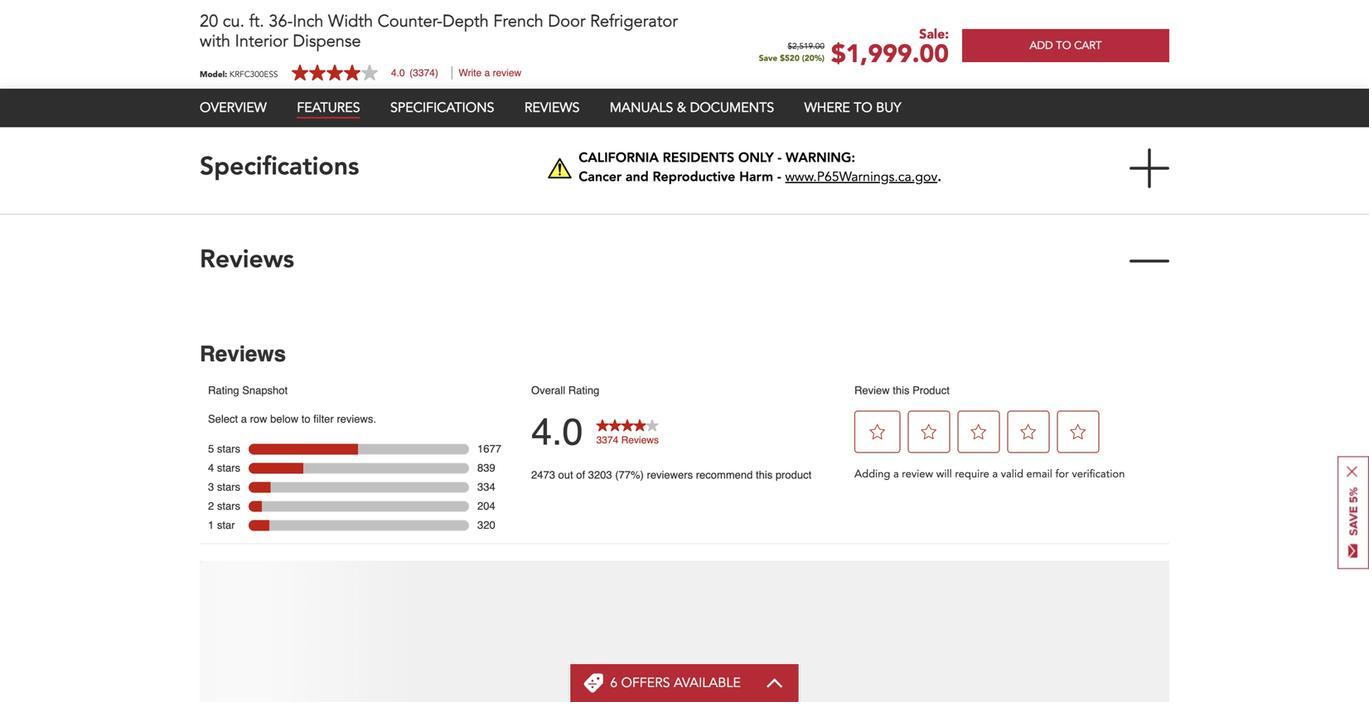 Task type: locate. For each thing, give the bounding box(es) containing it.
rating snapshot group
[[208, 440, 515, 535]]

model: krfc300ess
[[200, 69, 278, 80]]

stars right 4 on the left of page
[[217, 462, 240, 474]]

stars right 3
[[217, 481, 240, 493]]

1 vertical spatial -
[[778, 171, 782, 184]]

www.p65warnings.ca.gov
[[786, 168, 938, 186]]

out
[[558, 469, 573, 481]]

4.0 down overall rating
[[532, 411, 583, 454]]

0 horizontal spatial to
[[302, 413, 311, 425]]

specifications
[[391, 99, 495, 117], [200, 156, 359, 181]]

recommend
[[696, 469, 753, 481]]

to
[[854, 99, 873, 117], [302, 413, 311, 425]]

review
[[493, 67, 522, 79], [902, 469, 934, 480]]

1 vertical spatial this
[[756, 469, 773, 481]]

cancer
[[579, 171, 622, 184]]

0 horizontal spatial 4.0
[[391, 67, 405, 79]]

overall rating
[[532, 384, 600, 397]]

california residents only - warning: cancer and reproductive harm - www.p65warnings.ca.gov .
[[579, 152, 942, 186]]

rating is 0 (out of 5 stars). group
[[855, 407, 1104, 457]]

&
[[677, 99, 687, 117]]

save
[[759, 53, 778, 64]]

1 vertical spatial review
[[902, 469, 934, 480]]

snapshot
[[242, 384, 288, 397]]

1 horizontal spatial 4.0
[[532, 411, 583, 454]]

stars right 2
[[217, 500, 240, 513]]

adding
[[855, 469, 891, 480]]

3374 reviews link
[[588, 411, 668, 461]]

rating up select
[[208, 384, 239, 397]]

5 stars
[[208, 443, 240, 455]]

1 horizontal spatial to
[[854, 99, 873, 117]]

0 vertical spatial specifications
[[391, 99, 495, 117]]

chevron icon image
[[766, 678, 784, 688]]

depth
[[443, 10, 489, 33]]

0 horizontal spatial review
[[493, 67, 522, 79]]

rating snapshot
[[208, 384, 288, 397]]

2 rating from the left
[[569, 384, 600, 397]]

1 vertical spatial to
[[302, 413, 311, 425]]

stars for 3 stars
[[217, 481, 240, 493]]

(20%)
[[802, 53, 825, 64]]

4
[[208, 462, 214, 474]]

0 horizontal spatial specifications
[[200, 156, 359, 181]]

to left "filter"
[[302, 413, 311, 425]]

(77%)
[[615, 469, 644, 481]]

204
[[478, 500, 496, 513]]

this inside overall rating element
[[756, 469, 773, 481]]

select a row below to filter reviews.
[[208, 413, 376, 425]]

will
[[937, 469, 953, 480]]

a right write
[[485, 67, 490, 79]]

1 vertical spatial 4.0
[[532, 411, 583, 454]]

2 stars from the top
[[217, 462, 240, 474]]

320
[[478, 519, 496, 532]]

and
[[626, 171, 649, 184]]

only
[[739, 152, 774, 165]]

below
[[270, 413, 299, 425]]

0 vertical spatial to
[[854, 99, 873, 117]]

heading containing 6
[[610, 674, 741, 692]]

krfc300ess
[[230, 69, 278, 80]]

a left row
[[241, 413, 247, 425]]

width
[[328, 10, 373, 33]]

$2,519.00
[[788, 43, 825, 51]]

0 horizontal spatial this
[[756, 469, 773, 481]]

this right "review"
[[893, 384, 910, 397]]

review this product
[[855, 384, 950, 397]]

sale:
[[920, 25, 949, 44]]

a for select
[[241, 413, 247, 425]]

to
[[1057, 38, 1072, 53]]

verification
[[1073, 469, 1125, 480]]

$520
[[780, 53, 800, 64]]

839
[[478, 462, 496, 474]]

6
[[610, 674, 618, 692]]

4 stars from the top
[[217, 500, 240, 513]]

close image
[[1347, 466, 1358, 477]]

1 horizontal spatial review
[[902, 469, 934, 480]]

write a review
[[459, 67, 522, 79]]

0 horizontal spatial rating
[[208, 384, 239, 397]]

where
[[805, 99, 851, 117]]

4.0 left (3374)
[[391, 67, 405, 79]]

ft.
[[249, 10, 264, 33]]

4 stars
[[208, 462, 240, 474]]

select
[[208, 413, 238, 425]]

specifications link
[[391, 99, 495, 117]]

specifications down (3374)
[[391, 99, 495, 117]]

www.p65warnings.ca.gov link
[[786, 168, 938, 186]]

features
[[200, 63, 300, 88], [297, 99, 360, 117]]

promo tag image
[[584, 673, 604, 693]]

36-
[[269, 10, 293, 33]]

0 vertical spatial this
[[893, 384, 910, 397]]

4.0
[[391, 67, 405, 79], [532, 411, 583, 454]]

a for write
[[485, 67, 490, 79]]

$1,999.00
[[832, 37, 949, 71]]

counter-
[[378, 10, 443, 33]]

- right harm
[[778, 171, 782, 184]]

a left valid
[[993, 469, 998, 480]]

valid
[[1001, 469, 1024, 480]]

$2,519.00 save $520 (20%)
[[759, 43, 825, 64]]

stars for 5 stars
[[217, 443, 240, 455]]

3203
[[588, 469, 612, 481]]

4.0 for 4.0 (3374)
[[391, 67, 405, 79]]

overview
[[200, 99, 267, 117]]

to left buy at the top right of page
[[854, 99, 873, 117]]

 image
[[548, 157, 572, 179]]

4.0 inside overall rating element
[[532, 411, 583, 454]]

interior
[[235, 30, 288, 53]]

1 horizontal spatial this
[[893, 384, 910, 397]]

stars
[[217, 443, 240, 455], [217, 462, 240, 474], [217, 481, 240, 493], [217, 500, 240, 513]]

1 horizontal spatial rating
[[569, 384, 600, 397]]

0 vertical spatial 4.0
[[391, 67, 405, 79]]

1 stars from the top
[[217, 443, 240, 455]]

1 vertical spatial specifications
[[200, 156, 359, 181]]

stars right 5
[[217, 443, 240, 455]]

stars for 2 stars
[[217, 500, 240, 513]]

4.0 for 4.0
[[532, 411, 583, 454]]

residents
[[663, 152, 735, 165]]

- right only
[[778, 152, 782, 165]]

reviews link
[[525, 99, 580, 117]]

review for adding
[[902, 469, 934, 480]]

3 stars from the top
[[217, 481, 240, 493]]

0 vertical spatial review
[[493, 67, 522, 79]]

3
[[208, 481, 214, 493]]

features down dispense
[[297, 99, 360, 117]]

-
[[778, 152, 782, 165], [778, 171, 782, 184]]

review right write
[[493, 67, 522, 79]]

product
[[913, 384, 950, 397]]

5
[[208, 443, 214, 455]]

this left product
[[756, 469, 773, 481]]

heading
[[610, 674, 741, 692]]

where to buy
[[805, 99, 902, 117]]

a right the 'adding'
[[894, 469, 899, 480]]

3374 reviews
[[597, 435, 659, 446]]

features down interior on the top left of the page
[[200, 63, 300, 88]]

adding a review will require a valid email for verification
[[855, 469, 1125, 480]]

.
[[938, 171, 942, 184]]

rating right the overall
[[569, 384, 600, 397]]

review left "will" in the right of the page
[[902, 469, 934, 480]]

specifications down overview
[[200, 156, 359, 181]]

3374
[[597, 435, 619, 446]]



Task type: describe. For each thing, give the bounding box(es) containing it.
1 horizontal spatial specifications
[[391, 99, 495, 117]]

harm
[[740, 171, 774, 184]]

review for write
[[493, 67, 522, 79]]

2473
[[532, 469, 555, 481]]

add to cart button
[[963, 29, 1170, 62]]

2
[[208, 500, 214, 513]]

where to buy link
[[805, 99, 902, 117]]

for
[[1056, 469, 1070, 480]]

manuals & documents link
[[610, 99, 775, 117]]

row
[[250, 413, 267, 425]]

overview link
[[200, 99, 267, 117]]

cart
[[1075, 38, 1102, 53]]

overall rating element
[[523, 374, 847, 490]]

1 star
[[208, 519, 235, 532]]

334
[[478, 481, 496, 493]]

filter
[[314, 413, 334, 425]]

inch
[[293, 10, 324, 33]]

sale: $1,999.00
[[832, 25, 949, 71]]

model:
[[200, 69, 227, 80]]

(3374)
[[410, 67, 439, 79]]

features link
[[297, 99, 360, 119]]

1 vertical spatial features
[[297, 99, 360, 117]]

review
[[855, 384, 890, 397]]

buy
[[877, 99, 902, 117]]

refrigerator
[[590, 10, 678, 33]]

1677
[[478, 443, 502, 455]]

french
[[494, 10, 544, 33]]

6 offers available
[[610, 674, 741, 692]]

email
[[1027, 469, 1053, 480]]

20
[[200, 10, 218, 33]]

require
[[956, 469, 990, 480]]

available
[[674, 674, 741, 692]]

offers
[[622, 674, 670, 692]]

stars for 4 stars
[[217, 462, 240, 474]]

1
[[208, 519, 214, 532]]

warning:
[[786, 152, 856, 165]]

0 vertical spatial features
[[200, 63, 300, 88]]

write
[[459, 67, 482, 79]]

reviewers
[[647, 469, 693, 481]]

20 cu. ft. 36-inch width counter-depth french door refrigerator with interior dispense
[[200, 10, 678, 53]]

reproductive
[[653, 171, 736, 184]]

manuals
[[610, 99, 674, 117]]

dispense
[[293, 30, 361, 53]]

2473 out of 3203 (77%) reviewers recommend this product
[[532, 469, 812, 481]]

manuals & documents
[[610, 99, 775, 117]]

with
[[200, 30, 231, 53]]

2 stars
[[208, 500, 240, 513]]

product
[[776, 469, 812, 481]]

add to cart
[[1030, 38, 1102, 53]]

a for adding
[[894, 469, 899, 480]]

add
[[1030, 38, 1054, 53]]

0 vertical spatial -
[[778, 152, 782, 165]]

reviews inside overall rating element
[[622, 435, 659, 446]]

overall
[[532, 384, 566, 397]]

write a review button
[[459, 67, 522, 79]]

cu.
[[223, 10, 245, 33]]

1 rating from the left
[[208, 384, 239, 397]]

4.0 (3374)
[[391, 67, 439, 79]]

documents
[[690, 99, 775, 117]]

door
[[548, 10, 586, 33]]

california
[[579, 152, 659, 165]]

star
[[217, 519, 235, 532]]

3 stars
[[208, 481, 240, 493]]



Task type: vqa. For each thing, say whether or not it's contained in the screenshot.
OVERVIEW link
yes



